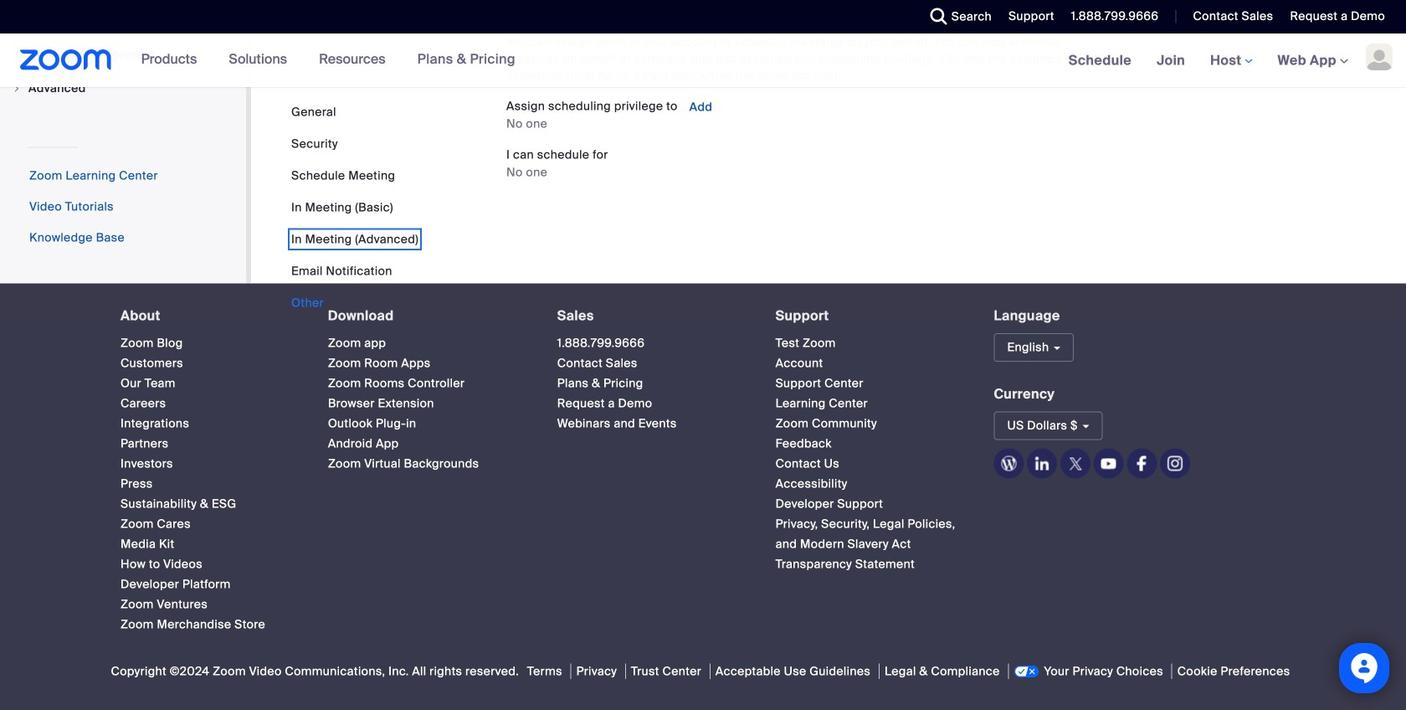 Task type: describe. For each thing, give the bounding box(es) containing it.
profile picture image
[[1366, 44, 1393, 70]]

1 heading from the left
[[121, 309, 298, 323]]

2 heading from the left
[[328, 309, 527, 323]]

product information navigation
[[129, 33, 528, 87]]



Task type: vqa. For each thing, say whether or not it's contained in the screenshot.
menu bar
yes



Task type: locate. For each thing, give the bounding box(es) containing it.
menu bar
[[291, 104, 419, 311]]

zoom logo image
[[20, 49, 112, 70]]

heading
[[121, 309, 298, 323], [328, 309, 527, 323], [557, 309, 746, 323], [776, 309, 964, 323]]

right image
[[12, 83, 22, 93]]

4 heading from the left
[[776, 309, 964, 323]]

banner
[[0, 33, 1407, 88]]

admin menu menu
[[0, 0, 246, 106]]

menu item
[[0, 72, 246, 104]]

3 heading from the left
[[557, 309, 746, 323]]

meetings navigation
[[1056, 33, 1407, 88]]



